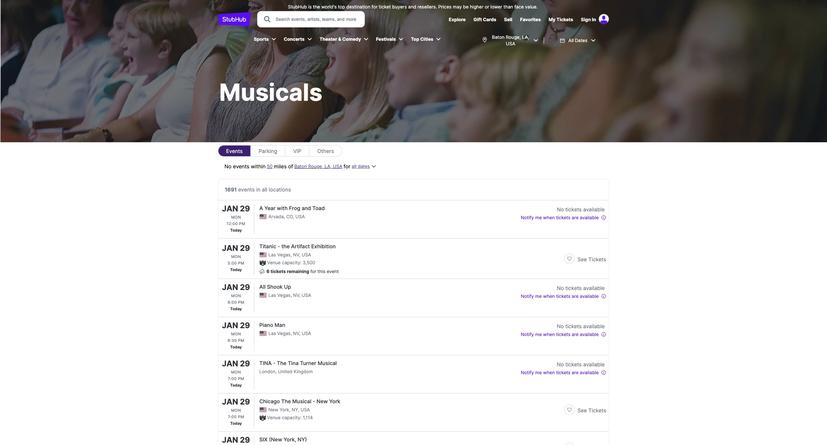 Task type: vqa. For each thing, say whether or not it's contained in the screenshot.
bottom $29
no



Task type: locate. For each thing, give the bounding box(es) containing it.
1 me from the top
[[536, 215, 542, 220]]

6
[[267, 269, 270, 274]]

1 vertical spatial us national flag image
[[260, 252, 267, 257]]

turner
[[300, 360, 317, 366]]

1,114
[[303, 415, 313, 420]]

for left the ticket
[[372, 4, 378, 9]]

jan inside jan 29 mon 12:00 pm today
[[222, 204, 238, 213]]

1 vertical spatial tooltip image
[[601, 294, 607, 299]]

29 inside jan 29 mon 6:00 pm today
[[240, 283, 250, 292]]

mon down the 6:30
[[231, 370, 241, 375]]

all shook up
[[260, 284, 291, 290]]

1 horizontal spatial -
[[278, 243, 280, 250]]

1 us national flag image from the top
[[260, 331, 267, 336]]

0 vertical spatial la,
[[523, 34, 530, 40]]

4 29 from the top
[[240, 321, 250, 330]]

0 vertical spatial musical
[[318, 360, 337, 366]]

chicago the musical - new york
[[260, 398, 341, 405]]

1 notify me when tickets are available button from the top
[[521, 213, 607, 221]]

titanic - the artifact exhibition
[[260, 243, 336, 250]]

today inside jan 29 mon 6:30 pm today
[[230, 345, 242, 349]]

- right tina
[[273, 360, 276, 366]]

mon for chicago the musical - new york
[[231, 408, 241, 413]]

2 notify me when tickets are available from the top
[[521, 293, 599, 299]]

0 vertical spatial tickets
[[557, 17, 574, 22]]

1 vertical spatial all
[[260, 284, 266, 290]]

1 horizontal spatial all
[[569, 38, 574, 43]]

1 jan from the top
[[222, 204, 238, 213]]

29 inside jan 29 mon 12:00 pm today
[[240, 204, 250, 213]]

jan 29 mon 6:30 pm today
[[222, 321, 250, 349]]

1 no tickets available from the top
[[557, 206, 605, 213]]

vegas, down "man" at the left bottom of page
[[277, 331, 292, 336]]

usa
[[506, 41, 516, 46], [333, 163, 343, 169], [296, 214, 305, 219], [302, 252, 311, 257], [302, 292, 311, 298], [302, 331, 311, 336], [301, 407, 310, 412]]

1 horizontal spatial musical
[[318, 360, 337, 366]]

1 horizontal spatial and
[[408, 4, 417, 9]]

0 vertical spatial us national flag image
[[260, 331, 267, 336]]

notify me when tickets are available button for piano man
[[521, 330, 607, 338]]

2 when from the top
[[544, 293, 555, 299]]

3 jan from the top
[[222, 283, 238, 292]]

chicago
[[260, 398, 280, 405]]

in
[[256, 186, 261, 193]]

0 vertical spatial see
[[578, 256, 587, 262]]

nv, down the titanic - the artifact exhibition
[[293, 252, 301, 257]]

3 when from the top
[[544, 331, 555, 337]]

my tickets
[[549, 17, 574, 22]]

2 see from the top
[[578, 407, 587, 414]]

capacity: down new york, ny, usa
[[282, 415, 302, 420]]

rouge, inside baton rouge, la, usa
[[506, 34, 521, 40]]

tina
[[288, 360, 299, 366]]

29 left chicago on the left
[[240, 397, 250, 407]]

3 notify me when tickets are available from the top
[[521, 331, 599, 337]]

events for in
[[238, 186, 255, 193]]

pm inside jan 29 mon 5:00 pm today
[[238, 261, 244, 265]]

nv, up tina
[[293, 331, 301, 336]]

the up the united
[[277, 360, 287, 366]]

29 left a
[[240, 204, 250, 213]]

prices
[[439, 4, 452, 9]]

today inside jan 29 mon 5:00 pm today
[[230, 267, 242, 272]]

0 horizontal spatial new
[[269, 407, 278, 412]]

jan inside jan 29 mon 6:30 pm today
[[222, 321, 238, 330]]

0 vertical spatial venue
[[267, 260, 281, 265]]

toad
[[313, 205, 325, 211]]

1 horizontal spatial la,
[[523, 34, 530, 40]]

see
[[578, 256, 587, 262], [578, 407, 587, 414]]

0 vertical spatial baton rouge, la, usa button
[[479, 30, 542, 51]]

rouge, down sell link in the right top of the page
[[506, 34, 521, 40]]

frog
[[289, 205, 301, 211]]

2 vertical spatial nv,
[[293, 331, 301, 336]]

see tickets for titanic - the artifact exhibition
[[578, 256, 607, 262]]

all left dates
[[352, 163, 357, 169]]

jan for a year with frog and toad
[[222, 204, 238, 213]]

rouge, down others button
[[309, 163, 324, 169]]

no tickets available for a year with frog and toad
[[557, 206, 605, 213]]

rouge, inside no events within 50 miles of baton rouge, la, usa
[[309, 163, 324, 169]]

or
[[485, 4, 490, 9]]

2 us national flag image from the top
[[260, 407, 267, 412]]

0 vertical spatial las
[[269, 252, 276, 257]]

baton rouge, la, usa button down sell link in the right top of the page
[[479, 30, 542, 51]]

las for all
[[269, 292, 276, 298]]

all right in
[[262, 186, 268, 193]]

1 mon from the top
[[231, 215, 241, 220]]

venue down chicago on the left
[[267, 415, 281, 420]]

7:00 for tina - the tina turner musical
[[228, 376, 237, 381]]

all inside 'for all dates'
[[352, 163, 357, 169]]

new left york in the bottom of the page
[[317, 398, 328, 405]]

1 vertical spatial see tickets
[[578, 407, 607, 414]]

0 horizontal spatial and
[[302, 205, 311, 211]]

cities
[[421, 36, 434, 42]]

baton rouge, la, usa button
[[479, 30, 542, 51], [295, 163, 343, 170]]

2 vertical spatial tickets
[[589, 407, 607, 414]]

0 vertical spatial tooltip image
[[601, 215, 607, 220]]

1 vertical spatial la,
[[325, 163, 332, 169]]

2 jan 29 mon 7:00 pm today from the top
[[222, 397, 250, 426]]

comedy
[[343, 36, 361, 42]]

1 vertical spatial york,
[[284, 436, 296, 443]]

- right titanic
[[278, 243, 280, 250]]

50
[[267, 163, 273, 169]]

us national flag image down piano
[[260, 331, 267, 336]]

jan inside jan 29 mon 5:00 pm today
[[222, 243, 238, 253]]

1 horizontal spatial rouge,
[[506, 34, 521, 40]]

musical inside tina - the tina turner musical london, united kingdom
[[318, 360, 337, 366]]

higher
[[470, 4, 484, 9]]

jan 29 mon 7:00 pm today for chicago the musical - new york
[[222, 397, 250, 426]]

0 vertical spatial -
[[278, 243, 280, 250]]

0 horizontal spatial all
[[262, 186, 268, 193]]

3 no tickets available from the top
[[557, 323, 605, 330]]

today
[[230, 228, 242, 233], [230, 267, 242, 272], [230, 306, 242, 311], [230, 345, 242, 349], [230, 383, 242, 388], [230, 421, 242, 426]]

0 horizontal spatial -
[[273, 360, 276, 366]]

1 vertical spatial and
[[302, 205, 311, 211]]

usa down sell link in the right top of the page
[[506, 41, 516, 46]]

baton inside no events within 50 miles of baton rouge, la, usa
[[295, 163, 307, 169]]

and right the buyers
[[408, 4, 417, 9]]

las for titanic
[[269, 252, 276, 257]]

1 horizontal spatial all
[[352, 163, 357, 169]]

tooltip image
[[601, 215, 607, 220], [601, 294, 607, 299], [601, 370, 607, 375]]

1 tooltip image from the top
[[601, 215, 607, 220]]

29 left six
[[240, 435, 250, 445]]

6 29 from the top
[[240, 397, 250, 407]]

1 see tickets from the top
[[578, 256, 607, 262]]

are
[[572, 215, 579, 220], [572, 293, 579, 299], [572, 331, 579, 337], [572, 370, 579, 375]]

2 vertical spatial tooltip image
[[601, 370, 607, 375]]

- inside tina - the tina turner musical london, united kingdom
[[273, 360, 276, 366]]

us national flag image down titanic
[[260, 252, 267, 257]]

mon for piano man
[[231, 331, 241, 336]]

las vegas, nv, usa down up
[[269, 292, 311, 298]]

pm inside jan 29 mon 6:30 pm today
[[238, 338, 245, 343]]

2 jan from the top
[[222, 243, 238, 253]]

2 7:00 from the top
[[228, 414, 237, 419]]

1 vertical spatial rouge,
[[309, 163, 324, 169]]

2 las vegas, nv, usa from the top
[[269, 292, 311, 298]]

2 vertical spatial for
[[311, 269, 317, 274]]

new down chicago on the left
[[269, 407, 278, 412]]

exhibition
[[311, 243, 336, 250]]

1 vertical spatial baton rouge, la, usa button
[[295, 163, 343, 170]]

sign in
[[581, 17, 597, 22]]

7 jan from the top
[[222, 435, 238, 445]]

be
[[463, 4, 469, 9]]

3 us national flag image from the top
[[260, 293, 267, 298]]

1 vertical spatial the
[[282, 243, 290, 250]]

baton rouge, la, usa
[[492, 34, 530, 46]]

29
[[240, 204, 250, 213], [240, 243, 250, 253], [240, 283, 250, 292], [240, 321, 250, 330], [240, 359, 250, 368], [240, 397, 250, 407], [240, 435, 250, 445]]

1 vertical spatial tickets
[[589, 256, 607, 262]]

jan 29 mon 7:00 pm today up jan 29
[[222, 397, 250, 426]]

others
[[318, 148, 334, 154]]

parking button
[[251, 145, 285, 157]]

0 horizontal spatial musical
[[292, 398, 312, 405]]

six
[[260, 436, 268, 443]]

1 horizontal spatial the
[[313, 4, 320, 9]]

1 vertical spatial us national flag image
[[260, 407, 267, 412]]

vip button
[[285, 145, 309, 157]]

pm
[[239, 221, 245, 226], [238, 261, 244, 265], [238, 300, 245, 305], [238, 338, 245, 343], [238, 376, 244, 381], [238, 414, 244, 419]]

4 are from the top
[[572, 370, 579, 375]]

us national flag image
[[260, 214, 267, 219], [260, 252, 267, 257], [260, 293, 267, 298]]

0 vertical spatial nv,
[[293, 252, 301, 257]]

la, down others
[[325, 163, 332, 169]]

6 mon from the top
[[231, 408, 241, 413]]

las down piano man
[[269, 331, 276, 336]]

1 nv, from the top
[[293, 252, 301, 257]]

3,500
[[303, 260, 316, 265]]

0 vertical spatial events
[[233, 163, 250, 170]]

baton down cards in the right top of the page
[[492, 34, 505, 40]]

12:00
[[227, 221, 238, 226]]

3 are from the top
[[572, 331, 579, 337]]

2 vertical spatial las
[[269, 331, 276, 336]]

venue up 6
[[267, 260, 281, 265]]

0 vertical spatial jan 29 mon 7:00 pm today
[[222, 359, 250, 388]]

0 vertical spatial the
[[277, 360, 287, 366]]

all left shook
[[260, 284, 266, 290]]

las down titanic
[[269, 252, 276, 257]]

jan 29 mon 7:00 pm today
[[222, 359, 250, 388], [222, 397, 250, 426]]

are for piano man
[[572, 331, 579, 337]]

all
[[569, 38, 574, 43], [260, 284, 266, 290]]

1 notify from the top
[[521, 215, 534, 220]]

4 mon from the top
[[231, 331, 241, 336]]

1 vertical spatial events
[[238, 186, 255, 193]]

29 for chicago the musical - new york
[[240, 397, 250, 407]]

jan for chicago the musical - new york
[[222, 397, 238, 407]]

29 left titanic
[[240, 243, 250, 253]]

musical up ny,
[[292, 398, 312, 405]]

tina
[[260, 360, 272, 366]]

6 jan from the top
[[222, 397, 238, 407]]

dates
[[358, 163, 370, 169]]

3 tooltip image from the top
[[601, 370, 607, 375]]

0 vertical spatial all
[[569, 38, 574, 43]]

2 nv, from the top
[[293, 292, 301, 298]]

new
[[317, 398, 328, 405], [269, 407, 278, 412]]

1 vertical spatial las
[[269, 292, 276, 298]]

see for chicago the musical - new york
[[578, 407, 587, 414]]

the right is on the top left of page
[[313, 4, 320, 9]]

mon inside jan 29 mon 5:00 pm today
[[231, 254, 241, 259]]

3 me from the top
[[536, 331, 542, 337]]

me for a year with frog and toad
[[536, 215, 542, 220]]

united
[[278, 369, 293, 374]]

3 vegas, from the top
[[277, 331, 292, 336]]

usa left 'for all dates'
[[333, 163, 343, 169]]

0 vertical spatial us national flag image
[[260, 214, 267, 219]]

0 vertical spatial all
[[352, 163, 357, 169]]

top
[[411, 36, 420, 42]]

1 vegas, from the top
[[277, 252, 292, 257]]

and right frog
[[302, 205, 311, 211]]

2 notify from the top
[[521, 293, 534, 299]]

us national flag image
[[260, 331, 267, 336], [260, 407, 267, 412]]

las vegas, nv, usa for up
[[269, 292, 311, 298]]

no
[[225, 163, 232, 170], [557, 206, 564, 213], [557, 285, 564, 291], [557, 323, 564, 330], [557, 361, 564, 368]]

0 vertical spatial 7:00
[[228, 376, 237, 381]]

1 vertical spatial 7:00
[[228, 414, 237, 419]]

29 left tina
[[240, 359, 250, 368]]

29 for all shook up
[[240, 283, 250, 292]]

29 inside jan 29 mon 6:30 pm today
[[240, 321, 250, 330]]

pm for chicago the musical - new york
[[238, 414, 244, 419]]

tickets for titanic - the artifact exhibition
[[589, 256, 607, 262]]

events left in
[[238, 186, 255, 193]]

2 me from the top
[[536, 293, 542, 299]]

3 today from the top
[[230, 306, 242, 311]]

piano
[[260, 322, 273, 328]]

29 inside jan 29 mon 5:00 pm today
[[240, 243, 250, 253]]

new york, ny, usa
[[269, 407, 310, 412]]

0 vertical spatial las vegas, nv, usa
[[269, 252, 311, 257]]

festivals link
[[373, 32, 399, 46]]

0 horizontal spatial for
[[311, 269, 317, 274]]

1 vertical spatial vegas,
[[277, 292, 292, 298]]

mon inside jan 29 mon 6:00 pm today
[[231, 293, 241, 298]]

0 horizontal spatial baton
[[295, 163, 307, 169]]

las vegas, nv, usa up venue capacity: 3,500
[[269, 252, 311, 257]]

nv, down remaining
[[293, 292, 301, 298]]

value.
[[525, 4, 538, 9]]

miles
[[274, 163, 287, 170]]

notify for piano man
[[521, 331, 534, 337]]

york, up venue capacity: 1,114
[[280, 407, 291, 412]]

events down events
[[233, 163, 250, 170]]

2 are from the top
[[572, 293, 579, 299]]

la, down 'favorites' link
[[523, 34, 530, 40]]

1 when from the top
[[544, 215, 555, 220]]

available
[[584, 206, 605, 213], [580, 215, 599, 220], [584, 285, 605, 291], [580, 293, 599, 299], [584, 323, 605, 330], [580, 331, 599, 337], [584, 361, 605, 368], [580, 370, 599, 375]]

0 vertical spatial and
[[408, 4, 417, 9]]

7:00
[[228, 376, 237, 381], [228, 414, 237, 419]]

mon up the 6:30
[[231, 331, 241, 336]]

us national flag image down chicago on the left
[[260, 407, 267, 412]]

jan 29 mon 5:00 pm today
[[222, 243, 250, 272]]

mon up jan 29
[[231, 408, 241, 413]]

1 vertical spatial nv,
[[293, 292, 301, 298]]

capacity: for musical
[[282, 415, 302, 420]]

3 notify me when tickets are available button from the top
[[521, 330, 607, 338]]

las vegas, nv, usa down "man" at the left bottom of page
[[269, 331, 311, 336]]

las vegas, nv, usa
[[269, 252, 311, 257], [269, 292, 311, 298], [269, 331, 311, 336]]

for left dates
[[344, 163, 351, 170]]

notify me when tickets are available button
[[521, 213, 607, 221], [521, 292, 607, 300], [521, 330, 607, 338], [521, 368, 607, 376]]

all dates
[[569, 38, 588, 43]]

my tickets link
[[549, 17, 574, 22]]

0 vertical spatial baton
[[492, 34, 505, 40]]

0 vertical spatial the
[[313, 4, 320, 9]]

pm for a year with frog and toad
[[239, 221, 245, 226]]

shook
[[267, 284, 283, 290]]

mon up 6:00
[[231, 293, 241, 298]]

1 29 from the top
[[240, 204, 250, 213]]

5 mon from the top
[[231, 370, 241, 375]]

theater & comedy
[[320, 36, 361, 42]]

29 left shook
[[240, 283, 250, 292]]

see tickets
[[578, 256, 607, 262], [578, 407, 607, 414]]

york
[[329, 398, 341, 405]]

the up new york, ny, usa
[[282, 398, 291, 405]]

1 vertical spatial see
[[578, 407, 587, 414]]

the left artifact
[[282, 243, 290, 250]]

jan inside jan 29 mon 6:00 pm today
[[222, 283, 238, 292]]

me for all shook up
[[536, 293, 542, 299]]

us national flag image for all
[[260, 293, 267, 298]]

arvada, co, usa
[[269, 214, 305, 219]]

1 see from the top
[[578, 256, 587, 262]]

in
[[592, 17, 597, 22]]

las vegas, nv, usa for the
[[269, 252, 311, 257]]

3 las from the top
[[269, 331, 276, 336]]

with
[[277, 205, 288, 211]]

when for a year with frog and toad
[[544, 215, 555, 220]]

today inside jan 29 mon 12:00 pm today
[[230, 228, 242, 233]]

3 nv, from the top
[[293, 331, 301, 336]]

tickets for chicago the musical - new york
[[589, 407, 607, 414]]

notify me when tickets are available for all shook up
[[521, 293, 599, 299]]

1 las from the top
[[269, 252, 276, 257]]

2 vertical spatial us national flag image
[[260, 293, 267, 298]]

1 are from the top
[[572, 215, 579, 220]]

1 vertical spatial venue
[[267, 415, 281, 420]]

2 vertical spatial -
[[313, 398, 315, 405]]

1 vertical spatial all
[[262, 186, 268, 193]]

2 see tickets from the top
[[578, 407, 607, 414]]

1 vertical spatial jan 29 mon 7:00 pm today
[[222, 397, 250, 426]]

concerts
[[284, 36, 305, 42]]

1 jan 29 mon 7:00 pm today from the top
[[222, 359, 250, 388]]

baton rouge, la, usa button down others button
[[295, 163, 343, 170]]

2 no tickets available from the top
[[557, 285, 605, 291]]

baton right the of
[[295, 163, 307, 169]]

2 vertical spatial vegas,
[[277, 331, 292, 336]]

vegas, up venue capacity: 3,500
[[277, 252, 292, 257]]

1 us national flag image from the top
[[260, 214, 267, 219]]

capacity:
[[282, 260, 302, 265], [282, 415, 302, 420]]

1 capacity: from the top
[[282, 260, 302, 265]]

vegas, down up
[[277, 292, 292, 298]]

all
[[352, 163, 357, 169], [262, 186, 268, 193]]

0 vertical spatial for
[[372, 4, 378, 9]]

5 jan from the top
[[222, 359, 238, 368]]

4 when from the top
[[544, 370, 555, 375]]

tickets
[[557, 17, 574, 22], [589, 256, 607, 262], [589, 407, 607, 414]]

vegas, for the
[[277, 252, 292, 257]]

are for all shook up
[[572, 293, 579, 299]]

1 today from the top
[[230, 228, 242, 233]]

pm for titanic - the artifact exhibition
[[238, 261, 244, 265]]

2 vertical spatial las vegas, nv, usa
[[269, 331, 311, 336]]

capacity: up remaining
[[282, 260, 302, 265]]

pm inside jan 29 mon 12:00 pm today
[[239, 221, 245, 226]]

0 horizontal spatial the
[[282, 243, 290, 250]]

this
[[318, 269, 326, 274]]

no for piano man
[[557, 323, 564, 330]]

0 horizontal spatial rouge,
[[309, 163, 324, 169]]

0 horizontal spatial la,
[[325, 163, 332, 169]]

4 notify from the top
[[521, 370, 534, 375]]

mon up 5:00
[[231, 254, 241, 259]]

us national flag image for chicago the musical - new york
[[260, 407, 267, 412]]

2 las from the top
[[269, 292, 276, 298]]

1 horizontal spatial new
[[317, 398, 328, 405]]

notify for a year with frog and toad
[[521, 215, 534, 220]]

jan for all shook up
[[222, 283, 238, 292]]

mon up 12:00
[[231, 215, 241, 220]]

us national flag image down all shook up
[[260, 293, 267, 298]]

0 vertical spatial vegas,
[[277, 252, 292, 257]]

see tickets for chicago the musical - new york
[[578, 407, 607, 414]]

0 vertical spatial capacity:
[[282, 260, 302, 265]]

mon inside jan 29 mon 6:30 pm today
[[231, 331, 241, 336]]

musical right turner at the bottom of page
[[318, 360, 337, 366]]

0 vertical spatial rouge,
[[506, 34, 521, 40]]

jan 29 mon 7:00 pm today left tina
[[222, 359, 250, 388]]

vegas, for up
[[277, 292, 292, 298]]

3 mon from the top
[[231, 293, 241, 298]]

1 vertical spatial baton
[[295, 163, 307, 169]]

notify
[[521, 215, 534, 220], [521, 293, 534, 299], [521, 331, 534, 337], [521, 370, 534, 375]]

Search events, artists, teams, and more field
[[275, 16, 359, 23]]

1 vertical spatial -
[[273, 360, 276, 366]]

notify me when tickets are available
[[521, 215, 599, 220], [521, 293, 599, 299], [521, 331, 599, 337], [521, 370, 599, 375]]

jan for tina - the tina turner musical
[[222, 359, 238, 368]]

me
[[536, 215, 542, 220], [536, 293, 542, 299], [536, 331, 542, 337], [536, 370, 542, 375]]

6 today from the top
[[230, 421, 242, 426]]

0 vertical spatial see tickets
[[578, 256, 607, 262]]

pm inside jan 29 mon 6:00 pm today
[[238, 300, 245, 305]]

0 horizontal spatial all
[[260, 284, 266, 290]]

2 capacity: from the top
[[282, 415, 302, 420]]

1 venue from the top
[[267, 260, 281, 265]]

usa up the 1,114
[[301, 407, 310, 412]]

1 las vegas, nv, usa from the top
[[269, 252, 311, 257]]

tickets
[[566, 206, 582, 213], [557, 215, 571, 220], [271, 269, 286, 274], [566, 285, 582, 291], [557, 293, 571, 299], [566, 323, 582, 330], [557, 331, 571, 337], [566, 361, 582, 368], [557, 370, 571, 375]]

me for piano man
[[536, 331, 542, 337]]

festivals
[[376, 36, 396, 42]]

1 notify me when tickets are available from the top
[[521, 215, 599, 220]]

29 left piano
[[240, 321, 250, 330]]

1 vertical spatial for
[[344, 163, 351, 170]]

no for all shook up
[[557, 285, 564, 291]]

2 vegas, from the top
[[277, 292, 292, 298]]

5 29 from the top
[[240, 359, 250, 368]]

2 us national flag image from the top
[[260, 252, 267, 257]]

1 7:00 from the top
[[228, 376, 237, 381]]

29 for titanic - the artifact exhibition
[[240, 243, 250, 253]]

2 notify me when tickets are available button from the top
[[521, 292, 607, 300]]

1 vertical spatial las vegas, nv, usa
[[269, 292, 311, 298]]

2 mon from the top
[[231, 254, 241, 259]]

us national flag image down a
[[260, 214, 267, 219]]

locations
[[269, 186, 291, 193]]

las down shook
[[269, 292, 276, 298]]

mon for all shook up
[[231, 293, 241, 298]]

nv, for up
[[293, 292, 301, 298]]

- up the 1,114
[[313, 398, 315, 405]]

0 horizontal spatial baton rouge, la, usa button
[[295, 163, 343, 170]]

all left dates at the top right
[[569, 38, 574, 43]]

york, left ny)
[[284, 436, 296, 443]]

for left this
[[311, 269, 317, 274]]

2 venue from the top
[[267, 415, 281, 420]]

2 today from the top
[[230, 267, 242, 272]]

venue
[[267, 260, 281, 265], [267, 415, 281, 420]]

tooltip image for a year with frog and toad
[[601, 215, 607, 220]]

mon
[[231, 215, 241, 220], [231, 254, 241, 259], [231, 293, 241, 298], [231, 331, 241, 336], [231, 370, 241, 375], [231, 408, 241, 413]]

venue for titanic
[[267, 260, 281, 265]]

4 today from the top
[[230, 345, 242, 349]]

man
[[275, 322, 286, 328]]

4 jan from the top
[[222, 321, 238, 330]]

3 notify from the top
[[521, 331, 534, 337]]

mon inside jan 29 mon 12:00 pm today
[[231, 215, 241, 220]]

1 horizontal spatial baton
[[492, 34, 505, 40]]

notify me when tickets are available for piano man
[[521, 331, 599, 337]]

today inside jan 29 mon 6:00 pm today
[[230, 306, 242, 311]]

2 29 from the top
[[240, 243, 250, 253]]

gift cards
[[474, 17, 497, 22]]

1 vertical spatial capacity:
[[282, 415, 302, 420]]

2 tooltip image from the top
[[601, 294, 607, 299]]

3 29 from the top
[[240, 283, 250, 292]]



Task type: describe. For each thing, give the bounding box(es) containing it.
destination
[[347, 4, 371, 9]]

las for piano
[[269, 331, 276, 336]]

others button
[[309, 145, 342, 157]]

explore
[[449, 17, 466, 22]]

jan 29 mon 12:00 pm today
[[222, 204, 250, 233]]

musicals
[[219, 78, 323, 106]]

4 me from the top
[[536, 370, 542, 375]]

tina - the tina turner musical london, united kingdom
[[260, 360, 337, 374]]

usa down 6 tickets remaining for this event
[[302, 292, 311, 298]]

mon for titanic - the artifact exhibition
[[231, 254, 241, 259]]

when for all shook up
[[544, 293, 555, 299]]

co,
[[287, 214, 294, 219]]

- for titanic
[[278, 243, 280, 250]]

jan for piano man
[[222, 321, 238, 330]]

venue for chicago
[[267, 415, 281, 420]]

29 for tina - the tina turner musical
[[240, 359, 250, 368]]

no events within 50 miles of baton rouge, la, usa
[[225, 163, 343, 170]]

7 29 from the top
[[240, 435, 250, 445]]

0 vertical spatial new
[[317, 398, 328, 405]]

kingdom
[[294, 369, 313, 374]]

usa inside no events within 50 miles of baton rouge, la, usa
[[333, 163, 343, 169]]

cards
[[483, 17, 497, 22]]

parking
[[259, 148, 277, 154]]

all for all dates
[[569, 38, 574, 43]]

theater
[[320, 36, 337, 42]]

29 for piano man
[[240, 321, 250, 330]]

2 horizontal spatial for
[[372, 4, 378, 9]]

capacity: for the
[[282, 260, 302, 265]]

london,
[[260, 369, 277, 374]]

theater & comedy link
[[317, 32, 364, 46]]

mon for tina - the tina turner musical
[[231, 370, 241, 375]]

gift
[[474, 17, 482, 22]]

nv, for the
[[293, 252, 301, 257]]

than
[[504, 4, 514, 9]]

no tickets available for piano man
[[557, 323, 605, 330]]

a year with frog and toad
[[260, 205, 325, 211]]

favorites link
[[521, 17, 541, 22]]

7:00 for chicago the musical - new york
[[228, 414, 237, 419]]

usa right co,
[[296, 214, 305, 219]]

6 tickets remaining for this event
[[267, 269, 339, 274]]

us national flag image for piano man
[[260, 331, 267, 336]]

when for piano man
[[544, 331, 555, 337]]

pm for piano man
[[238, 338, 245, 343]]

favorites
[[521, 17, 541, 22]]

stubhub
[[288, 4, 307, 9]]

2 horizontal spatial -
[[313, 398, 315, 405]]

1 vertical spatial new
[[269, 407, 278, 412]]

tooltip image for all shook up
[[601, 294, 607, 299]]

venue capacity: 3,500
[[267, 260, 316, 265]]

1691 events in all locations
[[225, 186, 291, 193]]

mon for a year with frog and toad
[[231, 215, 241, 220]]

sign in link
[[581, 17, 597, 22]]

1 horizontal spatial for
[[344, 163, 351, 170]]

la, inside baton rouge, la, usa
[[523, 34, 530, 40]]

(new
[[269, 436, 282, 443]]

stubhub image
[[218, 11, 251, 27]]

top cities
[[411, 36, 434, 42]]

no tickets available for all shook up
[[557, 285, 605, 291]]

events button
[[218, 145, 251, 157]]

jan 29 mon 7:00 pm today for tina - the tina turner musical
[[222, 359, 250, 388]]

1 vertical spatial musical
[[292, 398, 312, 405]]

tooltip image
[[601, 332, 607, 337]]

year
[[265, 205, 276, 211]]

all for all shook up
[[260, 284, 266, 290]]

pm for all shook up
[[238, 300, 245, 305]]

today for titanic - the artifact exhibition
[[230, 267, 242, 272]]

within
[[251, 163, 266, 170]]

the for artifact
[[282, 243, 290, 250]]

stubhub is the world's top destination for ticket buyers and resellers. prices may be higher or lower than face value.
[[288, 4, 538, 9]]

see for titanic - the artifact exhibition
[[578, 256, 587, 262]]

concerts link
[[281, 32, 307, 46]]

1691
[[225, 186, 237, 193]]

ticket
[[379, 4, 391, 9]]

resellers.
[[418, 4, 437, 9]]

are for a year with frog and toad
[[572, 215, 579, 220]]

us national flag image for a
[[260, 214, 267, 219]]

us national flag image for titanic
[[260, 252, 267, 257]]

sell link
[[504, 17, 513, 22]]

today for a year with frog and toad
[[230, 228, 242, 233]]

events for within
[[233, 163, 250, 170]]

lower
[[491, 4, 503, 9]]

jan 29 mon 6:00 pm today
[[222, 283, 250, 311]]

buyers
[[393, 4, 407, 9]]

usa inside baton rouge, la, usa
[[506, 41, 516, 46]]

dates
[[575, 38, 588, 43]]

&
[[338, 36, 342, 42]]

today for chicago the musical - new york
[[230, 421, 242, 426]]

explore link
[[449, 17, 466, 22]]

5:00
[[228, 261, 237, 265]]

baton inside baton rouge, la, usa
[[492, 34, 505, 40]]

1 horizontal spatial baton rouge, la, usa button
[[479, 30, 542, 51]]

0 vertical spatial york,
[[280, 407, 291, 412]]

face
[[515, 4, 524, 9]]

may
[[453, 4, 462, 9]]

la, inside no events within 50 miles of baton rouge, la, usa
[[325, 163, 332, 169]]

jan for titanic - the artifact exhibition
[[222, 243, 238, 253]]

arvada,
[[269, 214, 285, 219]]

5 today from the top
[[230, 383, 242, 388]]

the inside tina - the tina turner musical london, united kingdom
[[277, 360, 287, 366]]

top cities link
[[408, 32, 436, 46]]

piano man
[[260, 322, 286, 328]]

top
[[338, 4, 345, 9]]

today for piano man
[[230, 345, 242, 349]]

events
[[226, 148, 243, 154]]

50 button
[[266, 162, 274, 171]]

sell
[[504, 17, 513, 22]]

my
[[549, 17, 556, 22]]

4 notify me when tickets are available button from the top
[[521, 368, 607, 376]]

usa up turner at the bottom of page
[[302, 331, 311, 336]]

notify me when tickets are available for a year with frog and toad
[[521, 215, 599, 220]]

a
[[260, 205, 263, 211]]

sports
[[254, 36, 269, 42]]

- for tina
[[273, 360, 276, 366]]

six (new york, ny)
[[260, 436, 307, 443]]

no for a year with frog and toad
[[557, 206, 564, 213]]

1 vertical spatial the
[[282, 398, 291, 405]]

vip
[[293, 148, 302, 154]]

ny,
[[292, 407, 300, 412]]

for all dates
[[344, 163, 370, 170]]

notify me when tickets are available button for a year with frog and toad
[[521, 213, 607, 221]]

event
[[327, 269, 339, 274]]

3 las vegas, nv, usa from the top
[[269, 331, 311, 336]]

up
[[284, 284, 291, 290]]

4 notify me when tickets are available from the top
[[521, 370, 599, 375]]

the for world's
[[313, 4, 320, 9]]

29 for a year with frog and toad
[[240, 204, 250, 213]]

today for all shook up
[[230, 306, 242, 311]]

notify me when tickets are available button for all shook up
[[521, 292, 607, 300]]

world's
[[322, 4, 337, 9]]

notify for all shook up
[[521, 293, 534, 299]]

usa up 3,500
[[302, 252, 311, 257]]

4 no tickets available from the top
[[557, 361, 605, 368]]



